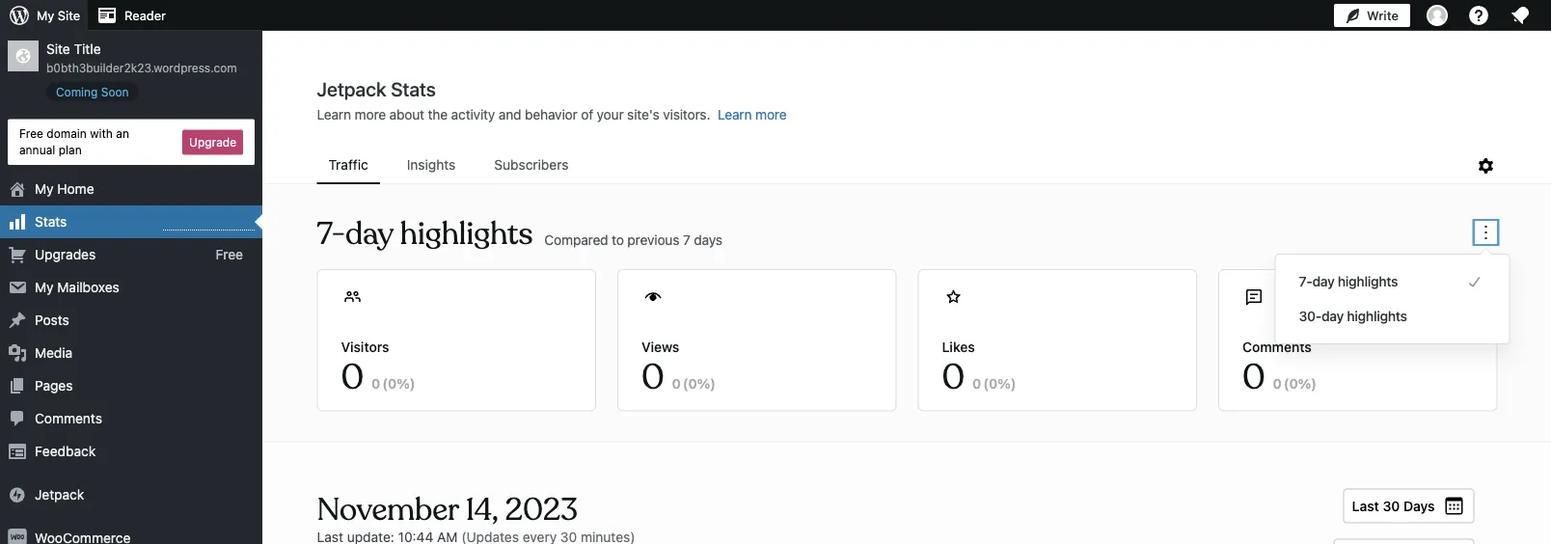Task type: locate. For each thing, give the bounding box(es) containing it.
1 vertical spatial site
[[46, 41, 70, 57]]

free for free domain with an annual plan
[[19, 127, 43, 140]]

comments 0 0 ( 0 %)
[[1243, 339, 1317, 400]]

4 ( from the left
[[1284, 375, 1290, 391]]

3 ( from the left
[[984, 375, 989, 391]]

1 vertical spatial img image
[[8, 529, 27, 544]]

site
[[58, 8, 80, 23], [46, 41, 70, 57]]

1 vertical spatial 7-
[[1299, 274, 1313, 289]]

upgrade
[[189, 135, 236, 149]]

( inside 'likes 0 0 ( 0 %)'
[[984, 375, 989, 391]]

highlights inside button
[[1338, 274, 1398, 289]]

coming
[[56, 85, 98, 98]]

1 %) from the left
[[397, 375, 415, 391]]

comments up feedback
[[35, 411, 102, 427]]

comments inside comments 0 0 ( 0 %)
[[1243, 339, 1312, 355]]

likes
[[942, 339, 975, 355]]

tooltip
[[1266, 244, 1511, 344]]

the
[[428, 107, 448, 123]]

views
[[642, 339, 680, 355]]

2 ( from the left
[[683, 375, 688, 391]]

( inside views 0 0 ( 0 %)
[[683, 375, 688, 391]]

an
[[116, 127, 129, 140]]

2 vertical spatial my
[[35, 279, 54, 295]]

last 30 days button
[[1344, 489, 1475, 523]]

site's
[[627, 107, 660, 123]]

day up 30-
[[1313, 274, 1335, 289]]

( for views 0 0 ( 0 %)
[[683, 375, 688, 391]]

comments for comments
[[35, 411, 102, 427]]

media
[[35, 345, 73, 361]]

free up annual plan
[[19, 127, 43, 140]]

activity
[[451, 107, 495, 123]]

domain
[[47, 127, 87, 140]]

more
[[355, 107, 386, 123]]

day
[[345, 215, 393, 254], [1313, 274, 1335, 289], [1322, 308, 1344, 324]]

1 vertical spatial highlights
[[1338, 274, 1398, 289]]

%) inside views 0 0 ( 0 %)
[[697, 375, 716, 391]]

my left the home
[[35, 181, 54, 197]]

my for my mailboxes
[[35, 279, 54, 295]]

november 14, 2023
[[317, 490, 578, 529]]

home
[[57, 181, 94, 197]]

0 horizontal spatial 7-
[[317, 215, 345, 254]]

( inside comments 0 0 ( 0 %)
[[1284, 375, 1290, 391]]

jetpack stats
[[317, 77, 436, 100]]

my inside 'link'
[[37, 8, 54, 23]]

( inside visitors 0 0 ( 0 %)
[[382, 375, 388, 391]]

visitors 0 0 ( 0 %)
[[341, 339, 415, 400]]

soon
[[101, 85, 129, 98]]

comments down 30-
[[1243, 339, 1312, 355]]

7-day highlights
[[317, 215, 533, 254], [1299, 274, 1398, 289]]

0 vertical spatial comments
[[1243, 339, 1312, 355]]

30-day highlights
[[1299, 308, 1408, 324]]

my home
[[35, 181, 94, 197]]

1 vertical spatial 7-day highlights
[[1299, 274, 1398, 289]]

comments for comments 0 0 ( 0 %)
[[1243, 339, 1312, 355]]

visitors.
[[663, 107, 711, 123]]

7
[[683, 232, 691, 248]]

%) inside 'likes 0 0 ( 0 %)'
[[998, 375, 1017, 391]]

jetpack stats learn more about the activity and behavior of your site's visitors. learn more
[[317, 77, 787, 123]]

menu
[[317, 148, 1475, 184]]

img image
[[8, 485, 27, 505], [8, 529, 27, 544]]

traffic
[[329, 157, 368, 173]]

of
[[581, 107, 593, 123]]

3 %) from the left
[[998, 375, 1017, 391]]

site inside "site title b0bth3builder2k23.wordpress.com"
[[46, 41, 70, 57]]

%) inside visitors 0 0 ( 0 %)
[[397, 375, 415, 391]]

my
[[37, 8, 54, 23], [35, 181, 54, 197], [35, 279, 54, 295]]

1 ( from the left
[[382, 375, 388, 391]]

your
[[597, 107, 624, 123]]

my left 'reader' link
[[37, 8, 54, 23]]

0 vertical spatial 7-
[[317, 215, 345, 254]]

4 %) from the left
[[1298, 375, 1317, 391]]

menu containing traffic
[[317, 148, 1475, 184]]

30-day highlights button
[[1299, 305, 1486, 328]]

highlights
[[400, 215, 533, 254], [1338, 274, 1398, 289], [1347, 308, 1408, 324]]

%) for comments 0 0 ( 0 %)
[[1298, 375, 1317, 391]]

and
[[499, 107, 522, 123]]

highlights down the '7-day highlights' button
[[1347, 308, 1408, 324]]

0 horizontal spatial 7-day highlights
[[317, 215, 533, 254]]

7- inside the jetpack stats 'main content'
[[317, 215, 345, 254]]

%)
[[397, 375, 415, 391], [697, 375, 716, 391], [998, 375, 1017, 391], [1298, 375, 1317, 391]]

1 img image from the top
[[8, 485, 27, 505]]

comments inside comments link
[[35, 411, 102, 427]]

highlights up 30-day highlights
[[1338, 274, 1398, 289]]

1 horizontal spatial free
[[216, 247, 243, 262]]

1 vertical spatial my
[[35, 181, 54, 197]]

0
[[341, 356, 364, 400], [642, 356, 665, 400], [942, 356, 965, 400], [1243, 356, 1266, 400], [372, 375, 381, 391], [388, 375, 397, 391], [672, 375, 681, 391], [688, 375, 697, 391], [973, 375, 982, 391], [989, 375, 998, 391], [1273, 375, 1282, 391], [1290, 375, 1298, 391]]

0 horizontal spatial free
[[19, 127, 43, 140]]

site left title
[[46, 41, 70, 57]]

7- down traffic "link"
[[317, 215, 345, 254]]

mailboxes
[[57, 279, 119, 295]]

0 vertical spatial site
[[58, 8, 80, 23]]

site inside my site 'link'
[[58, 8, 80, 23]]

days
[[1404, 498, 1435, 514]]

1 horizontal spatial 7-
[[1299, 274, 1313, 289]]

reader
[[125, 8, 166, 23]]

2 img image from the top
[[8, 529, 27, 544]]

feedback
[[35, 443, 96, 459]]

0 vertical spatial my
[[37, 8, 54, 23]]

free down highest hourly views 0 image in the left of the page
[[216, 247, 243, 262]]

2 %) from the left
[[697, 375, 716, 391]]

2 vertical spatial highlights
[[1347, 308, 1408, 324]]

insights link
[[395, 148, 467, 182]]

1 horizontal spatial comments
[[1243, 339, 1312, 355]]

views 0 0 ( 0 %)
[[642, 339, 716, 400]]

0 vertical spatial 7-day highlights
[[317, 215, 533, 254]]

7-
[[317, 215, 345, 254], [1299, 274, 1313, 289]]

0 vertical spatial img image
[[8, 485, 27, 505]]

1 vertical spatial comments
[[35, 411, 102, 427]]

7- up 30-
[[1299, 274, 1313, 289]]

0 vertical spatial day
[[345, 215, 393, 254]]

7-day highlights up 30-day highlights
[[1299, 274, 1398, 289]]

site up title
[[58, 8, 80, 23]]

2 vertical spatial day
[[1322, 308, 1344, 324]]

highlights down 'insights' link
[[400, 215, 533, 254]]

0 vertical spatial free
[[19, 127, 43, 140]]

traffic link
[[317, 148, 380, 182]]

(
[[382, 375, 388, 391], [683, 375, 688, 391], [984, 375, 989, 391], [1284, 375, 1290, 391]]

days
[[694, 232, 723, 248]]

day inside 30-day highlights "button"
[[1322, 308, 1344, 324]]

1 horizontal spatial 7-day highlights
[[1299, 274, 1398, 289]]

my up the 'posts'
[[35, 279, 54, 295]]

to
[[612, 232, 624, 248]]

highlights inside "button"
[[1347, 308, 1408, 324]]

stats
[[35, 214, 67, 230]]

write link
[[1334, 0, 1411, 31]]

1 vertical spatial day
[[1313, 274, 1335, 289]]

%) for visitors 0 0 ( 0 %)
[[397, 375, 415, 391]]

1 vertical spatial free
[[216, 247, 243, 262]]

feedback link
[[0, 435, 262, 468]]

free inside free domain with an annual plan
[[19, 127, 43, 140]]

0 vertical spatial highlights
[[400, 215, 533, 254]]

7- inside button
[[1299, 274, 1313, 289]]

0 horizontal spatial comments
[[35, 411, 102, 427]]

7-day highlights down 'insights' link
[[317, 215, 533, 254]]

free domain with an annual plan
[[19, 127, 129, 157]]

jetpack link
[[0, 479, 262, 511]]

comments
[[1243, 339, 1312, 355], [35, 411, 102, 427]]

day down the '7-day highlights' button
[[1322, 308, 1344, 324]]

%) inside comments 0 0 ( 0 %)
[[1298, 375, 1317, 391]]

subscribers link
[[483, 148, 580, 182]]

day inside the '7-day highlights' button
[[1313, 274, 1335, 289]]

free
[[19, 127, 43, 140], [216, 247, 243, 262]]

day down traffic "link"
[[345, 215, 393, 254]]

my site link
[[0, 0, 88, 31]]

my mailboxes link
[[0, 271, 262, 304]]



Task type: vqa. For each thing, say whether or not it's contained in the screenshot.
of
yes



Task type: describe. For each thing, give the bounding box(es) containing it.
img image inside jetpack link
[[8, 485, 27, 505]]

behavior
[[525, 107, 578, 123]]

upgrade button
[[182, 130, 243, 155]]

learn
[[317, 107, 351, 123]]

compared to previous 7 days
[[545, 232, 723, 248]]

highlights inside the jetpack stats 'main content'
[[400, 215, 533, 254]]

media link
[[0, 337, 262, 370]]

annual plan
[[19, 143, 82, 157]]

day for the '7-day highlights' button
[[1313, 274, 1335, 289]]

pages link
[[0, 370, 262, 402]]

2023
[[505, 490, 578, 529]]

posts
[[35, 312, 69, 328]]

with
[[90, 127, 113, 140]]

( for visitors 0 0 ( 0 %)
[[382, 375, 388, 391]]

jetpack stats main content
[[263, 76, 1552, 544]]

jetpack
[[35, 487, 84, 503]]

menu inside the jetpack stats 'main content'
[[317, 148, 1475, 184]]

30
[[1383, 498, 1400, 514]]

day inside the jetpack stats 'main content'
[[345, 215, 393, 254]]

comments link
[[0, 402, 262, 435]]

day for 30-day highlights "button"
[[1322, 308, 1344, 324]]

likes 0 0 ( 0 %)
[[942, 339, 1017, 400]]

compared
[[545, 232, 608, 248]]

free for free
[[216, 247, 243, 262]]

last 30 days
[[1352, 498, 1435, 514]]

b0bth3builder2k23.wordpress.com
[[46, 61, 237, 74]]

( for comments 0 0 ( 0 %)
[[1284, 375, 1290, 391]]

highlights for 30-day highlights "button"
[[1347, 308, 1408, 324]]

last
[[1352, 498, 1380, 514]]

manage your notifications image
[[1509, 4, 1532, 27]]

learn more
[[718, 107, 787, 123]]

my mailboxes
[[35, 279, 119, 295]]

november
[[317, 490, 459, 529]]

7-day highlights inside the jetpack stats 'main content'
[[317, 215, 533, 254]]

upgrades
[[35, 247, 96, 263]]

30-
[[1299, 308, 1322, 324]]

help image
[[1468, 4, 1491, 27]]

7-day highlights button
[[1299, 270, 1486, 293]]

highest hourly views 0 image
[[163, 218, 255, 231]]

my home link
[[0, 173, 262, 206]]

( for likes 0 0 ( 0 %)
[[984, 375, 989, 391]]

pages
[[35, 378, 73, 394]]

previous
[[628, 232, 680, 248]]

14,
[[466, 490, 498, 529]]

site title b0bth3builder2k23.wordpress.com
[[46, 41, 237, 74]]

my for my home
[[35, 181, 54, 197]]

%) for views 0 0 ( 0 %)
[[697, 375, 716, 391]]

highlights for the '7-day highlights' button
[[1338, 274, 1398, 289]]

%) for likes 0 0 ( 0 %)
[[998, 375, 1017, 391]]

my for my site
[[37, 8, 54, 23]]

about
[[389, 107, 425, 123]]

insights
[[407, 157, 456, 173]]

7-day highlights inside the '7-day highlights' button
[[1299, 274, 1398, 289]]

my profile image
[[1427, 5, 1448, 26]]

stats link
[[0, 206, 262, 238]]

tooltip containing 7-day highlights
[[1266, 244, 1511, 344]]

write
[[1367, 8, 1399, 23]]

reader link
[[88, 0, 174, 31]]

visitors
[[341, 339, 389, 355]]

subscribers
[[494, 157, 569, 173]]

posts link
[[0, 304, 262, 337]]

title
[[74, 41, 101, 57]]

learn more link
[[718, 107, 787, 123]]

coming soon
[[56, 85, 129, 98]]

my site
[[37, 8, 80, 23]]



